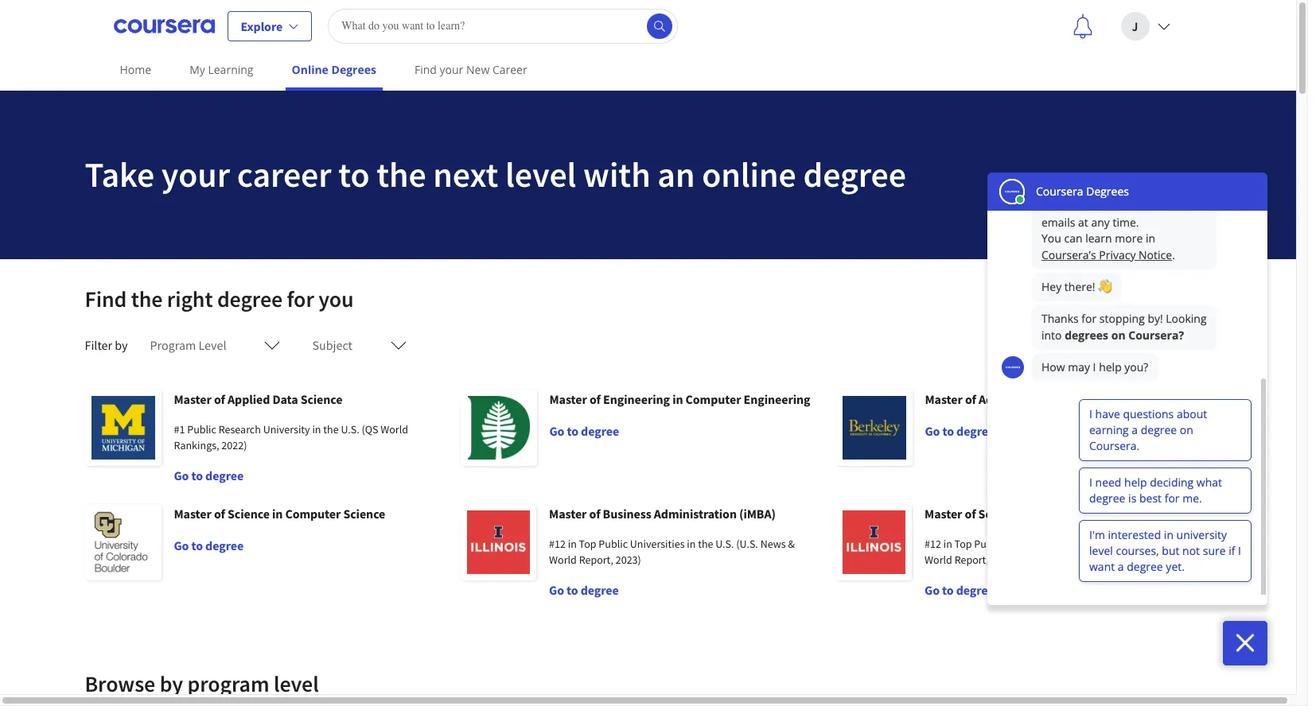 Task type: locate. For each thing, give the bounding box(es) containing it.
2023) down master of science in management (imsm)
[[991, 553, 1017, 567]]

master
[[174, 392, 212, 407], [549, 392, 587, 407], [925, 392, 963, 407], [174, 506, 212, 522], [549, 506, 587, 522], [925, 506, 962, 522]]

2023)
[[616, 553, 641, 567], [991, 553, 1017, 567]]

1 (u.s. from the left
[[736, 537, 758, 551]]

0 horizontal spatial top
[[579, 537, 596, 551]]

1 news from the left
[[760, 537, 786, 551]]

your left new
[[440, 62, 463, 77]]

program
[[150, 337, 196, 353]]

your for find
[[440, 62, 463, 77]]

of for master of science in computer science
[[214, 506, 225, 522]]

#12 in top public universities in the u.s. (u.s. news & world report, 2023) down master of business administration (imba)
[[549, 537, 795, 567]]

2 (u.s. from the left
[[1112, 537, 1134, 551]]

#12 for master of business administration (imba)
[[549, 537, 566, 551]]

of for master of applied data science
[[214, 392, 225, 407]]

1 universities from the left
[[630, 537, 685, 551]]

1 horizontal spatial #12
[[925, 537, 941, 551]]

u.s. down administration
[[716, 537, 734, 551]]

2 top from the left
[[955, 537, 972, 551]]

you
[[318, 285, 354, 314]]

None search field
[[328, 8, 678, 43]]

2 horizontal spatial public
[[974, 537, 1004, 551]]

2 news from the left
[[1136, 537, 1162, 551]]

find the right degree for you
[[85, 285, 354, 314]]

browse by program level
[[85, 670, 319, 699]]

0 horizontal spatial computer
[[285, 506, 341, 522]]

2 university of illinois at urbana-champaign image from the left
[[836, 505, 912, 581]]

1 horizontal spatial u.s.
[[716, 537, 734, 551]]

j
[[1132, 18, 1138, 34]]

2 report, from the left
[[955, 553, 989, 567]]

universities for in
[[1006, 537, 1060, 551]]

0 horizontal spatial your
[[161, 153, 230, 197]]

1 horizontal spatial &
[[1164, 537, 1171, 551]]

1 horizontal spatial 2023)
[[991, 553, 1017, 567]]

0 horizontal spatial report,
[[579, 553, 614, 567]]

the inside #1 public research university in the u.s. (qs world rankings, 2022)
[[323, 423, 339, 437]]

online degrees
[[292, 62, 376, 77]]

0 horizontal spatial world
[[381, 423, 408, 437]]

0 vertical spatial your
[[440, 62, 463, 77]]

#12 for master of science in management (imsm)
[[925, 537, 941, 551]]

top
[[579, 537, 596, 551], [955, 537, 972, 551]]

(qs
[[362, 423, 378, 437]]

1 #12 in top public universities in the u.s. (u.s. news & world report, 2023) from the left
[[549, 537, 795, 567]]

0 horizontal spatial find
[[85, 285, 127, 314]]

the down administration
[[698, 537, 713, 551]]

1 horizontal spatial find
[[415, 62, 437, 77]]

universities for administration
[[630, 537, 685, 551]]

2 #12 in top public universities in the u.s. (u.s. news & world report, 2023) from the left
[[925, 537, 1171, 567]]

1 vertical spatial your
[[161, 153, 230, 197]]

level
[[505, 153, 576, 197], [274, 670, 319, 699]]

your right take
[[161, 153, 230, 197]]

2 universities from the left
[[1006, 537, 1060, 551]]

0 horizontal spatial public
[[187, 423, 216, 437]]

engineering
[[603, 392, 670, 407], [744, 392, 811, 407], [1083, 392, 1150, 407]]

(u.s. down (imsm)
[[1112, 537, 1134, 551]]

research
[[219, 423, 261, 437]]

universities down master of science in management (imsm)
[[1006, 537, 1060, 551]]

find for find your new career
[[415, 62, 437, 77]]

program level
[[150, 337, 226, 353]]

#12 in top public universities in the u.s. (u.s. news & world report, 2023)
[[549, 537, 795, 567], [925, 537, 1171, 567]]

universities down master of business administration (imba)
[[630, 537, 685, 551]]

1 horizontal spatial your
[[440, 62, 463, 77]]

university of california, berkeley image
[[836, 390, 912, 466]]

1 horizontal spatial (u.s.
[[1112, 537, 1134, 551]]

0 horizontal spatial university of illinois at urbana-champaign image
[[460, 505, 536, 581]]

1 horizontal spatial report,
[[955, 553, 989, 567]]

my learning link
[[183, 52, 260, 88]]

report,
[[579, 553, 614, 567], [955, 553, 989, 567]]

j button
[[1108, 0, 1183, 51]]

master of advanced study in engineering
[[925, 392, 1150, 407]]

1 vertical spatial by
[[160, 670, 183, 699]]

2022)
[[222, 438, 247, 453]]

news
[[760, 537, 786, 551], [1136, 537, 1162, 551]]

universities
[[630, 537, 685, 551], [1006, 537, 1060, 551]]

top for science
[[955, 537, 972, 551]]

in
[[673, 392, 683, 407], [1070, 392, 1081, 407], [312, 423, 321, 437], [272, 506, 283, 522], [1023, 506, 1034, 522], [568, 537, 577, 551], [687, 537, 696, 551], [944, 537, 952, 551], [1063, 537, 1071, 551]]

by
[[115, 337, 128, 353], [160, 670, 183, 699]]

0 vertical spatial by
[[115, 337, 128, 353]]

2 horizontal spatial engineering
[[1083, 392, 1150, 407]]

the
[[377, 153, 426, 197], [131, 285, 163, 314], [323, 423, 339, 437], [698, 537, 713, 551], [1074, 537, 1089, 551]]

find left new
[[415, 62, 437, 77]]

find up the filter by
[[85, 285, 127, 314]]

1 horizontal spatial level
[[505, 153, 576, 197]]

0 horizontal spatial &
[[788, 537, 795, 551]]

to
[[338, 153, 370, 197], [567, 423, 579, 439], [943, 423, 954, 439], [191, 468, 203, 484], [191, 538, 203, 554], [567, 583, 578, 598], [942, 583, 954, 598]]

#1 public research university in the u.s. (qs world rankings, 2022)
[[174, 423, 408, 453]]

2 horizontal spatial world
[[925, 553, 952, 567]]

2 2023) from the left
[[991, 553, 1017, 567]]

1 vertical spatial find
[[85, 285, 127, 314]]

2 #12 from the left
[[925, 537, 941, 551]]

(u.s.
[[736, 537, 758, 551], [1112, 537, 1134, 551]]

1 horizontal spatial top
[[955, 537, 972, 551]]

level right next
[[505, 153, 576, 197]]

me
[[1157, 334, 1175, 350]]

(u.s. for management
[[1112, 537, 1134, 551]]

1 horizontal spatial computer
[[686, 392, 741, 407]]

explore
[[241, 18, 283, 34]]

0 horizontal spatial #12
[[549, 537, 566, 551]]

subject button
[[303, 326, 416, 364]]

master of applied data science
[[174, 392, 343, 407]]

level right program
[[274, 670, 319, 699]]

2 horizontal spatial u.s.
[[1091, 537, 1110, 551]]

news for master of business administration (imba)
[[760, 537, 786, 551]]

email
[[1123, 334, 1155, 350]]

1 horizontal spatial university of illinois at urbana-champaign image
[[836, 505, 912, 581]]

What do you want to learn? text field
[[328, 8, 678, 43]]

#12
[[549, 537, 566, 551], [925, 537, 941, 551]]

master for master of science in computer science
[[174, 506, 212, 522]]

u.s. down management
[[1091, 537, 1110, 551]]

public down master of science in management (imsm)
[[974, 537, 1004, 551]]

0 horizontal spatial engineering
[[603, 392, 670, 407]]

u.s. left (qs
[[341, 423, 359, 437]]

1 horizontal spatial public
[[599, 537, 628, 551]]

find your new career
[[415, 62, 527, 77]]

news down (imsm)
[[1136, 537, 1162, 551]]

u.s.
[[341, 423, 359, 437], [716, 537, 734, 551], [1091, 537, 1110, 551]]

1 horizontal spatial world
[[549, 553, 577, 567]]

1 university of illinois at urbana-champaign image from the left
[[460, 505, 536, 581]]

your
[[440, 62, 463, 77], [161, 153, 230, 197]]

of
[[214, 392, 225, 407], [590, 392, 601, 407], [965, 392, 976, 407], [214, 506, 225, 522], [589, 506, 600, 522], [965, 506, 976, 522]]

0 horizontal spatial level
[[274, 670, 319, 699]]

program
[[187, 670, 269, 699]]

1 top from the left
[[579, 537, 596, 551]]

science
[[301, 392, 343, 407], [228, 506, 270, 522], [343, 506, 385, 522], [978, 506, 1021, 522]]

administration
[[654, 506, 737, 522]]

university of illinois at urbana-champaign image
[[460, 505, 536, 581], [836, 505, 912, 581]]

degree
[[803, 153, 906, 197], [217, 285, 283, 314], [581, 423, 619, 439], [957, 423, 995, 439], [205, 468, 244, 484], [205, 538, 244, 554], [581, 583, 619, 598], [956, 583, 994, 598]]

with
[[583, 153, 651, 197]]

by right filter
[[115, 337, 128, 353]]

rankings,
[[174, 438, 219, 453]]

0 horizontal spatial news
[[760, 537, 786, 551]]

university of michigan image
[[85, 390, 161, 466]]

go to degree
[[549, 423, 619, 439], [925, 423, 995, 439], [174, 468, 244, 484], [174, 538, 244, 554], [549, 583, 619, 598], [925, 583, 994, 598]]

find
[[415, 62, 437, 77], [85, 285, 127, 314]]

go
[[549, 423, 565, 439], [925, 423, 940, 439], [174, 468, 189, 484], [174, 538, 189, 554], [549, 583, 564, 598], [925, 583, 940, 598]]

0 horizontal spatial (u.s.
[[736, 537, 758, 551]]

program level button
[[141, 326, 290, 364]]

public up rankings,
[[187, 423, 216, 437]]

0 horizontal spatial 2023)
[[616, 553, 641, 567]]

0 vertical spatial level
[[505, 153, 576, 197]]

1 & from the left
[[788, 537, 795, 551]]

2023) down business
[[616, 553, 641, 567]]

news down (imba)
[[760, 537, 786, 551]]

&
[[788, 537, 795, 551], [1164, 537, 1171, 551]]

0 horizontal spatial u.s.
[[341, 423, 359, 437]]

the left next
[[377, 153, 426, 197]]

business
[[603, 506, 651, 522]]

2 & from the left
[[1164, 537, 1171, 551]]

1 horizontal spatial by
[[160, 670, 183, 699]]

(u.s. down (imba)
[[736, 537, 758, 551]]

#12 in top public universities in the u.s. (u.s. news & world report, 2023) down master of science in management (imsm)
[[925, 537, 1171, 567]]

1 2023) from the left
[[616, 553, 641, 567]]

#12 in top public universities in the u.s. (u.s. news & world report, 2023) for in
[[925, 537, 1171, 567]]

public inside #1 public research university in the u.s. (qs world rankings, 2022)
[[187, 423, 216, 437]]

1 vertical spatial computer
[[285, 506, 341, 522]]

1 horizontal spatial #12 in top public universities in the u.s. (u.s. news & world report, 2023)
[[925, 537, 1171, 567]]

world
[[381, 423, 408, 437], [549, 553, 577, 567], [925, 553, 952, 567]]

university of illinois at urbana-champaign image for master of business administration (imba)
[[460, 505, 536, 581]]

1 horizontal spatial universities
[[1006, 537, 1060, 551]]

of for master of business administration (imba)
[[589, 506, 600, 522]]

u.s. for master of science in management (imsm)
[[1091, 537, 1110, 551]]

1 report, from the left
[[579, 553, 614, 567]]

public down business
[[599, 537, 628, 551]]

public for master of science in management (imsm)
[[974, 537, 1004, 551]]

1 vertical spatial level
[[274, 670, 319, 699]]

0 horizontal spatial #12 in top public universities in the u.s. (u.s. news & world report, 2023)
[[549, 537, 795, 567]]

3 engineering from the left
[[1083, 392, 1150, 407]]

0 horizontal spatial by
[[115, 337, 128, 353]]

1 horizontal spatial engineering
[[744, 392, 811, 407]]

by right 'browse'
[[160, 670, 183, 699]]

explore button
[[227, 11, 312, 41]]

find your new career link
[[408, 52, 534, 88]]

for
[[287, 285, 314, 314]]

2 engineering from the left
[[744, 392, 811, 407]]

take your career to the next level with an online degree
[[85, 153, 906, 197]]

my learning
[[190, 62, 253, 77]]

world inside #1 public research university in the u.s. (qs world rankings, 2022)
[[381, 423, 408, 437]]

0 horizontal spatial universities
[[630, 537, 685, 551]]

public
[[187, 423, 216, 437], [599, 537, 628, 551], [974, 537, 1004, 551]]

in inside #1 public research university in the u.s. (qs world rankings, 2022)
[[312, 423, 321, 437]]

(imsm)
[[1111, 506, 1149, 522]]

computer
[[686, 392, 741, 407], [285, 506, 341, 522]]

0 vertical spatial find
[[415, 62, 437, 77]]

(imba)
[[739, 506, 776, 522]]

the left (qs
[[323, 423, 339, 437]]

& for master of business administration (imba)
[[788, 537, 795, 551]]

report, for science
[[955, 553, 989, 567]]

0 vertical spatial computer
[[686, 392, 741, 407]]

1 horizontal spatial news
[[1136, 537, 1162, 551]]

1 #12 from the left
[[549, 537, 566, 551]]



Task type: vqa. For each thing, say whether or not it's contained in the screenshot.
BY corresponding to Browse
yes



Task type: describe. For each thing, give the bounding box(es) containing it.
your for take
[[161, 153, 230, 197]]

top for business
[[579, 537, 596, 551]]

next
[[433, 153, 498, 197]]

master of science in management (imsm)
[[925, 506, 1149, 522]]

2023) for business
[[616, 553, 641, 567]]

the left right
[[131, 285, 163, 314]]

u.s. inside #1 public research university in the u.s. (qs world rankings, 2022)
[[341, 423, 359, 437]]

university of colorado boulder image
[[85, 505, 161, 581]]

take
[[85, 153, 154, 197]]

management
[[1036, 506, 1109, 522]]

an
[[658, 153, 695, 197]]

master for master of applied data science
[[174, 392, 212, 407]]

home
[[120, 62, 151, 77]]

study
[[1035, 392, 1068, 407]]

master of science in computer science
[[174, 506, 385, 522]]

#12 in top public universities in the u.s. (u.s. news & world report, 2023) for administration
[[549, 537, 795, 567]]

computer for engineering
[[686, 392, 741, 407]]

career
[[237, 153, 332, 197]]

computer for science
[[285, 506, 341, 522]]

the down management
[[1074, 537, 1089, 551]]

by for filter
[[115, 337, 128, 353]]

of for master of engineering in computer engineering
[[590, 392, 601, 407]]

master for master of advanced study in engineering
[[925, 392, 963, 407]]

engineering for master of advanced study in engineering
[[1083, 392, 1150, 407]]

master of business administration (imba)
[[549, 506, 776, 522]]

home link
[[113, 52, 158, 88]]

(u.s. for (imba)
[[736, 537, 758, 551]]

applied
[[228, 392, 270, 407]]

dartmouth college image
[[460, 390, 537, 466]]

career
[[492, 62, 527, 77]]

learning
[[208, 62, 253, 77]]

online
[[292, 62, 329, 77]]

master for master of science in management (imsm)
[[925, 506, 962, 522]]

world for master of business administration (imba)
[[549, 553, 577, 567]]

my
[[190, 62, 205, 77]]

master for master of engineering in computer engineering
[[549, 392, 587, 407]]

subject
[[312, 337, 353, 353]]

filter
[[85, 337, 112, 353]]

& for master of science in management (imsm)
[[1164, 537, 1171, 551]]

coursera image
[[113, 13, 214, 39]]

u.s. for master of business administration (imba)
[[716, 537, 734, 551]]

browse
[[85, 670, 155, 699]]

data
[[272, 392, 298, 407]]

find for find the right degree for you
[[85, 285, 127, 314]]

info
[[1177, 334, 1199, 350]]

master for master of business administration (imba)
[[549, 506, 587, 522]]

report, for business
[[579, 553, 614, 567]]

1 engineering from the left
[[603, 392, 670, 407]]

master of engineering in computer engineering
[[549, 392, 811, 407]]

public for master of business administration (imba)
[[599, 537, 628, 551]]

#1
[[174, 423, 185, 437]]

2023) for science
[[991, 553, 1017, 567]]

by for browse
[[160, 670, 183, 699]]

filter by
[[85, 337, 128, 353]]

level
[[198, 337, 226, 353]]

online
[[702, 153, 796, 197]]

world for master of science in management (imsm)
[[925, 553, 952, 567]]

engineering for master of engineering in computer engineering
[[744, 392, 811, 407]]

of for master of advanced study in engineering
[[965, 392, 976, 407]]

advanced
[[979, 392, 1033, 407]]

university
[[263, 423, 310, 437]]

new
[[466, 62, 490, 77]]

university of illinois at urbana-champaign image for master of science in management (imsm)
[[836, 505, 912, 581]]

email me info
[[1123, 334, 1199, 350]]

right
[[167, 285, 213, 314]]

news for master of science in management (imsm)
[[1136, 537, 1162, 551]]

of for master of science in management (imsm)
[[965, 506, 976, 522]]

email me info button
[[1111, 326, 1212, 358]]

online degrees link
[[285, 52, 383, 91]]

degrees
[[331, 62, 376, 77]]



